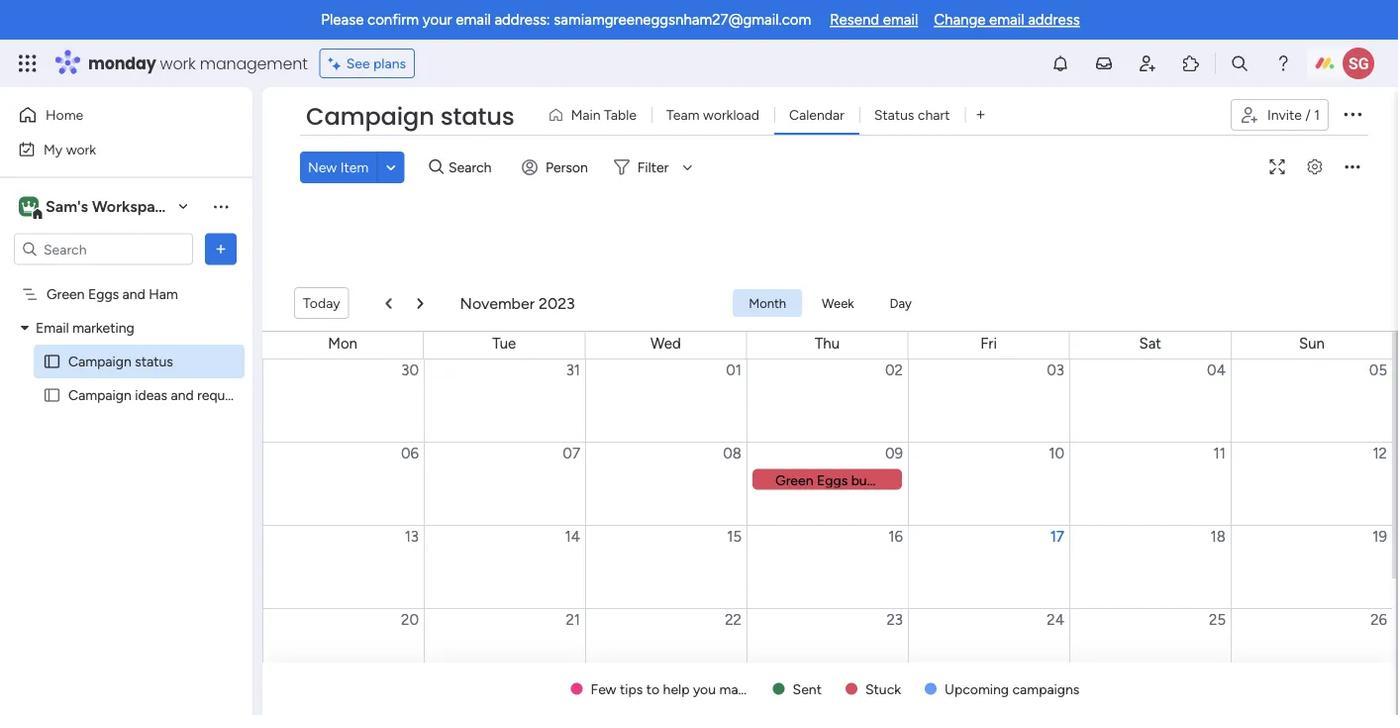 Task type: locate. For each thing, give the bounding box(es) containing it.
work
[[160, 52, 196, 74], [66, 141, 96, 158]]

0 vertical spatial status
[[441, 100, 515, 133]]

3 email from the left
[[990, 11, 1025, 29]]

0 horizontal spatial campaign status
[[68, 353, 173, 370]]

status up search field
[[441, 100, 515, 133]]

2 email from the left
[[884, 11, 919, 29]]

campaign for public board icon
[[68, 387, 132, 404]]

campaign right public board icon
[[68, 387, 132, 404]]

upcoming campaigns
[[945, 681, 1080, 698]]

work right "monday"
[[160, 52, 196, 74]]

monday work management
[[88, 52, 308, 74]]

day
[[890, 295, 912, 311]]

1 vertical spatial work
[[66, 141, 96, 158]]

email right "resend"
[[884, 11, 919, 29]]

sam's workspace button
[[14, 190, 197, 223]]

resend email
[[830, 11, 919, 29]]

status chart button
[[860, 99, 965, 131]]

1 vertical spatial and
[[171, 387, 194, 404]]

Search in workspace field
[[42, 238, 165, 261]]

1 horizontal spatial and
[[171, 387, 194, 404]]

campaign
[[306, 100, 435, 133], [68, 353, 132, 370], [68, 387, 132, 404]]

and
[[122, 286, 145, 303], [171, 387, 194, 404]]

today button
[[294, 287, 349, 319]]

workspace image
[[19, 196, 39, 217]]

sam green image
[[1343, 48, 1375, 79]]

address:
[[495, 11, 551, 29]]

work inside the "my work" button
[[66, 141, 96, 158]]

month
[[749, 295, 787, 311]]

search everything image
[[1231, 54, 1250, 73]]

main table button
[[541, 99, 652, 131]]

email for change email address
[[990, 11, 1025, 29]]

campaign status up angle down 'image'
[[306, 100, 515, 133]]

month link
[[733, 289, 803, 317]]

1 vertical spatial status
[[135, 353, 173, 370]]

and right ideas
[[171, 387, 194, 404]]

status
[[875, 107, 915, 123]]

work right "my"
[[66, 141, 96, 158]]

campaign status
[[306, 100, 515, 133], [68, 353, 173, 370]]

inbox image
[[1095, 54, 1115, 73]]

and left ham at the top
[[122, 286, 145, 303]]

email for resend email
[[884, 11, 919, 29]]

change
[[934, 11, 986, 29]]

sam's workspace
[[46, 197, 173, 216]]

list box
[[0, 273, 253, 680]]

email marketing
[[36, 320, 134, 336]]

0 vertical spatial campaign status
[[306, 100, 515, 133]]

november
[[460, 294, 535, 313]]

1 horizontal spatial email
[[884, 11, 919, 29]]

list arrow image right today
[[386, 297, 392, 309]]

work for my
[[66, 141, 96, 158]]

1 horizontal spatial work
[[160, 52, 196, 74]]

new item
[[308, 159, 369, 176]]

0 horizontal spatial work
[[66, 141, 96, 158]]

marketing
[[72, 320, 134, 336]]

email right your
[[456, 11, 491, 29]]

main table
[[571, 107, 637, 123]]

add view image
[[977, 108, 985, 122]]

campaign down marketing
[[68, 353, 132, 370]]

1 horizontal spatial campaign status
[[306, 100, 515, 133]]

0 horizontal spatial and
[[122, 286, 145, 303]]

main
[[571, 107, 601, 123]]

select product image
[[18, 54, 38, 73]]

and for eggs
[[122, 286, 145, 303]]

workspace image
[[22, 196, 36, 217]]

upcoming
[[945, 681, 1010, 698]]

help image
[[1274, 54, 1294, 73]]

campaign inside field
[[306, 100, 435, 133]]

filter button
[[606, 152, 700, 183]]

calendar button
[[775, 99, 860, 131]]

samiamgreeneggsnham27@gmail.com
[[554, 11, 812, 29]]

change email address
[[934, 11, 1081, 29]]

1 list arrow image from the left
[[386, 297, 392, 309]]

2 horizontal spatial email
[[990, 11, 1025, 29]]

and for ideas
[[171, 387, 194, 404]]

status
[[441, 100, 515, 133], [135, 353, 173, 370]]

my work
[[44, 141, 96, 158]]

campaign up item
[[306, 100, 435, 133]]

1 vertical spatial campaign
[[68, 353, 132, 370]]

address
[[1029, 11, 1081, 29]]

0 vertical spatial work
[[160, 52, 196, 74]]

email
[[456, 11, 491, 29], [884, 11, 919, 29], [990, 11, 1025, 29]]

1 horizontal spatial status
[[441, 100, 515, 133]]

0 horizontal spatial status
[[135, 353, 173, 370]]

0 horizontal spatial email
[[456, 11, 491, 29]]

item
[[341, 159, 369, 176]]

status up ideas
[[135, 353, 173, 370]]

campaign status down marketing
[[68, 353, 173, 370]]

campaign status inside field
[[306, 100, 515, 133]]

list arrow image
[[386, 297, 392, 309], [418, 297, 424, 309]]

invite / 1 button
[[1231, 99, 1330, 131]]

status chart
[[875, 107, 951, 123]]

0 vertical spatial and
[[122, 286, 145, 303]]

today
[[303, 295, 340, 312]]

change email address link
[[934, 11, 1081, 29]]

november 2023
[[460, 294, 575, 313]]

chart
[[918, 107, 951, 123]]

plans
[[374, 55, 406, 72]]

0 horizontal spatial list arrow image
[[386, 297, 392, 309]]

new
[[308, 159, 337, 176]]

apps image
[[1182, 54, 1202, 73]]

public board image
[[43, 386, 61, 405]]

sent
[[793, 681, 822, 698]]

calendar
[[790, 107, 845, 123]]

thu
[[815, 335, 840, 353]]

notifications image
[[1051, 54, 1071, 73]]

new item button
[[300, 152, 377, 183]]

1 horizontal spatial list arrow image
[[418, 297, 424, 309]]

confirm
[[368, 11, 419, 29]]

invite / 1
[[1268, 107, 1321, 123]]

please confirm your email address: samiamgreeneggsnham27@gmail.com
[[321, 11, 812, 29]]

filter
[[638, 159, 669, 176]]

monday
[[88, 52, 156, 74]]

campaigns
[[1013, 681, 1080, 698]]

2 vertical spatial campaign
[[68, 387, 132, 404]]

list arrow image left november
[[418, 297, 424, 309]]

resend email link
[[830, 11, 919, 29]]

caret down image
[[21, 321, 29, 335]]

0 vertical spatial campaign
[[306, 100, 435, 133]]

team workload button
[[652, 99, 775, 131]]

fri
[[981, 335, 998, 353]]

v2 search image
[[429, 156, 444, 179]]

wed
[[651, 335, 681, 353]]

email right 'change'
[[990, 11, 1025, 29]]

person
[[546, 159, 588, 176]]



Task type: describe. For each thing, give the bounding box(es) containing it.
public board image
[[43, 352, 61, 371]]

/
[[1306, 107, 1312, 123]]

workspace selection element
[[19, 195, 174, 220]]

see
[[346, 55, 370, 72]]

ideas
[[135, 387, 167, 404]]

resend
[[830, 11, 880, 29]]

workspace
[[92, 197, 173, 216]]

1
[[1315, 107, 1321, 123]]

person button
[[514, 152, 600, 183]]

mon
[[328, 335, 358, 353]]

your
[[423, 11, 452, 29]]

my work button
[[12, 133, 213, 165]]

campaign for public board image
[[68, 353, 132, 370]]

week link
[[807, 289, 870, 317]]

Search field
[[444, 154, 503, 181]]

sam's
[[46, 197, 88, 216]]

table
[[604, 107, 637, 123]]

green
[[47, 286, 85, 303]]

options image
[[1342, 102, 1365, 126]]

campaign ideas and requests
[[68, 387, 251, 404]]

eggs
[[88, 286, 119, 303]]

tue
[[493, 335, 516, 353]]

1 vertical spatial campaign status
[[68, 353, 173, 370]]

see plans button
[[320, 49, 415, 78]]

workspace options image
[[211, 196, 231, 216]]

list box containing green eggs and ham
[[0, 273, 253, 680]]

more options image
[[1338, 166, 1369, 181]]

home button
[[12, 99, 213, 131]]

stuck
[[866, 681, 902, 698]]

email
[[36, 320, 69, 336]]

management
[[200, 52, 308, 74]]

angle down image
[[386, 160, 396, 175]]

sun
[[1300, 335, 1326, 353]]

see plans
[[346, 55, 406, 72]]

home
[[46, 107, 83, 123]]

please
[[321, 11, 364, 29]]

workload
[[703, 107, 760, 123]]

ham
[[149, 286, 178, 303]]

day link
[[874, 289, 928, 317]]

invite members image
[[1138, 54, 1158, 73]]

2 list arrow image from the left
[[418, 297, 424, 309]]

open full screen image
[[1262, 160, 1294, 175]]

team
[[667, 107, 700, 123]]

invite
[[1268, 107, 1303, 123]]

arrow down image
[[676, 156, 700, 179]]

my
[[44, 141, 63, 158]]

status inside field
[[441, 100, 515, 133]]

1 email from the left
[[456, 11, 491, 29]]

options image
[[211, 239, 231, 259]]

2023
[[539, 294, 575, 313]]

settings image
[[1300, 160, 1332, 175]]

sat
[[1140, 335, 1162, 353]]

week
[[822, 295, 855, 311]]

green eggs and ham
[[47, 286, 178, 303]]

team workload
[[667, 107, 760, 123]]

requests
[[197, 387, 251, 404]]

work for monday
[[160, 52, 196, 74]]

Campaign status field
[[301, 100, 520, 134]]



Task type: vqa. For each thing, say whether or not it's contained in the screenshot.
the Please confirm your email address: samiamgreeneggsnham27@gmail.com
yes



